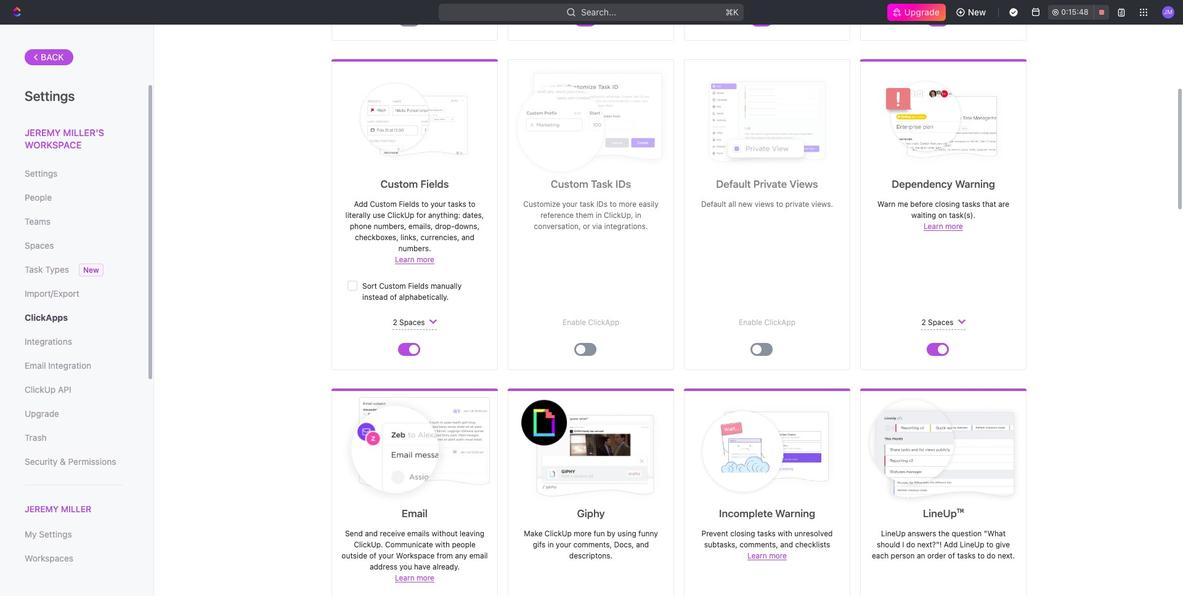 Task type: describe. For each thing, give the bounding box(es) containing it.
gifs
[[533, 541, 546, 550]]

1 horizontal spatial upgrade link
[[887, 4, 946, 21]]

default all new views to private views.
[[701, 200, 833, 209]]

workspaces link
[[25, 549, 123, 570]]

i
[[902, 541, 904, 550]]

0 horizontal spatial do
[[907, 541, 915, 550]]

miller
[[61, 504, 91, 515]]

for
[[417, 211, 426, 220]]

more inside make clickup more fun by using funny gifs in your comments, docs, and descriptons.
[[574, 529, 592, 539]]

to right the 'views'
[[776, 200, 783, 209]]

jeremy for jeremy miller
[[25, 504, 59, 515]]

integration
[[48, 361, 91, 371]]

tasks inside the add custom fields to your tasks to literally use clickup for anything: dates, phone numbers, emails, drop-downs, checkboxes, links, currencies, and numbers. learn more
[[448, 200, 467, 209]]

incomplete
[[719, 508, 773, 520]]

downs,
[[455, 222, 480, 231]]

dependency warning
[[892, 178, 995, 190]]

reference
[[541, 211, 574, 220]]

settings link
[[25, 163, 123, 184]]

integrations
[[25, 337, 72, 347]]

miller's
[[63, 127, 104, 138]]

back
[[41, 52, 64, 62]]

warn me before closing tasks that are waiting on task(s). learn more
[[878, 200, 1010, 231]]

clickup inside the add custom fields to your tasks to literally use clickup for anything: dates, phone numbers, emails, drop-downs, checkboxes, links, currencies, and numbers. learn more
[[387, 211, 414, 220]]

currencies,
[[421, 233, 460, 242]]

your inside customize your task ids to more easily reference them in clickup, in conversation, or via integrations.
[[562, 200, 578, 209]]

jeremy miller's workspace
[[25, 127, 104, 150]]

closing inside prevent closing tasks with unresolved subtasks, comments, and checklists learn more
[[731, 529, 755, 539]]

more inside the add custom fields to your tasks to literally use clickup for anything: dates, phone numbers, emails, drop-downs, checkboxes, links, currencies, and numbers. learn more
[[417, 255, 434, 264]]

checkboxes,
[[355, 233, 399, 242]]

descriptons.
[[569, 552, 613, 561]]

0 vertical spatial task
[[591, 178, 613, 190]]

upgrade link inside settings element
[[25, 404, 123, 425]]

anything:
[[428, 211, 460, 220]]

subtasks,
[[704, 541, 738, 550]]

2 horizontal spatial in
[[635, 211, 642, 220]]

clickapps link
[[25, 308, 123, 329]]

2 2 from the left
[[922, 318, 926, 327]]

each
[[872, 552, 889, 561]]

easily
[[639, 200, 659, 209]]

private
[[754, 178, 787, 190]]

manually
[[431, 282, 462, 291]]

search...
[[582, 7, 617, 17]]

0 vertical spatial fields
[[421, 178, 449, 190]]

numbers.
[[398, 244, 431, 253]]

links,
[[401, 233, 419, 242]]

prevent
[[702, 529, 728, 539]]

1 vertical spatial do
[[987, 552, 996, 561]]

1 horizontal spatial upgrade
[[905, 7, 940, 17]]

1 horizontal spatial in
[[596, 211, 602, 220]]

the
[[939, 529, 950, 539]]

should
[[877, 541, 900, 550]]

0 vertical spatial ids
[[616, 178, 631, 190]]

of inside sort custom fields manually instead of alphabetically.
[[390, 293, 397, 302]]

of inside lineup answers the question "what should i do next?"! add lineup to give each person an order of tasks to do next.
[[948, 552, 955, 561]]

lineup for lineup answers the question "what should i do next?"! add lineup to give each person an order of tasks to do next.
[[881, 529, 906, 539]]

to up 'for'
[[422, 200, 429, 209]]

tasks inside prevent closing tasks with unresolved subtasks, comments, and checklists learn more
[[758, 529, 776, 539]]

next.
[[998, 552, 1015, 561]]

an
[[917, 552, 926, 561]]

numbers,
[[374, 222, 406, 231]]

security & permissions
[[25, 457, 116, 467]]

clickup api
[[25, 385, 71, 395]]

permissions
[[68, 457, 116, 467]]

custom fields
[[381, 178, 449, 190]]

views.
[[812, 200, 833, 209]]

integrations.
[[604, 222, 648, 231]]

&
[[60, 457, 66, 467]]

to up dates,
[[469, 200, 476, 209]]

lineup for lineup
[[923, 508, 960, 520]]

emails,
[[409, 222, 433, 231]]

2 vertical spatial settings
[[39, 530, 72, 540]]

1 2 from the left
[[393, 318, 397, 327]]

your inside the add custom fields to your tasks to literally use clickup for anything: dates, phone numbers, emails, drop-downs, checkboxes, links, currencies, and numbers. learn more
[[431, 200, 446, 209]]

before
[[911, 200, 933, 209]]

add custom fields to your tasks to literally use clickup for anything: dates, phone numbers, emails, drop-downs, checkboxes, links, currencies, and numbers. learn more
[[346, 200, 484, 264]]

or
[[583, 222, 590, 231]]

enable for default
[[739, 318, 762, 327]]

new inside settings element
[[83, 266, 99, 275]]

prevent closing tasks with unresolved subtasks, comments, and checklists learn more
[[702, 529, 833, 561]]

on
[[939, 211, 947, 220]]

to left next.
[[978, 552, 985, 561]]

use
[[373, 211, 385, 220]]

email integration
[[25, 361, 91, 371]]

default for default private views
[[716, 178, 751, 190]]

new inside new button
[[968, 7, 986, 17]]

via
[[592, 222, 602, 231]]

comments, inside prevent closing tasks with unresolved subtasks, comments, and checklists learn more
[[740, 541, 778, 550]]

question
[[952, 529, 982, 539]]

email integration link
[[25, 356, 123, 377]]

customize your task ids to more easily reference them in clickup, in conversation, or via integrations.
[[524, 200, 659, 231]]

"what
[[984, 529, 1006, 539]]

literally
[[346, 211, 371, 220]]

make
[[524, 529, 543, 539]]

my
[[25, 530, 37, 540]]

upgrade inside settings element
[[25, 409, 59, 419]]

teams link
[[25, 211, 123, 232]]

settings element
[[0, 25, 154, 597]]

clickup,
[[604, 211, 633, 220]]

sort
[[362, 282, 377, 291]]

clickapps
[[25, 312, 68, 323]]

lineup answers the question "what should i do next?"! add lineup to give each person an order of tasks to do next.
[[872, 529, 1015, 561]]

next?"!
[[918, 541, 942, 550]]

workspaces
[[25, 554, 73, 564]]

0:15:48 button
[[1049, 5, 1109, 20]]

integrations link
[[25, 332, 123, 353]]

my settings link
[[25, 525, 123, 546]]

using
[[618, 529, 637, 539]]

docs,
[[614, 541, 634, 550]]

1 vertical spatial settings
[[25, 168, 58, 179]]

enable clickapp for private
[[739, 318, 796, 327]]

and inside the add custom fields to your tasks to literally use clickup for anything: dates, phone numbers, emails, drop-downs, checkboxes, links, currencies, and numbers. learn more
[[462, 233, 475, 242]]

task types
[[25, 264, 69, 275]]

enable clickapp for task
[[563, 318, 619, 327]]



Task type: locate. For each thing, give the bounding box(es) containing it.
1 vertical spatial upgrade
[[25, 409, 59, 419]]

1 horizontal spatial clickapp
[[765, 318, 796, 327]]

are
[[999, 200, 1010, 209]]

custom inside the add custom fields to your tasks to literally use clickup for anything: dates, phone numbers, emails, drop-downs, checkboxes, links, currencies, and numbers. learn more
[[370, 200, 397, 209]]

2 horizontal spatial and
[[780, 541, 793, 550]]

0 horizontal spatial email
[[25, 361, 46, 371]]

them
[[576, 211, 594, 220]]

0 horizontal spatial comments,
[[573, 541, 612, 550]]

warning for incomplete warning
[[776, 508, 816, 520]]

do right the i
[[907, 541, 915, 550]]

1 horizontal spatial enable
[[739, 318, 762, 327]]

1 horizontal spatial warning
[[955, 178, 995, 190]]

0 horizontal spatial enable clickapp
[[563, 318, 619, 327]]

clickapp
[[588, 318, 619, 327], [765, 318, 796, 327]]

conversation,
[[534, 222, 581, 231]]

0 horizontal spatial 2 spaces
[[393, 318, 425, 327]]

1 vertical spatial ids
[[597, 200, 608, 209]]

0 horizontal spatial new
[[83, 266, 99, 275]]

1 horizontal spatial 2
[[922, 318, 926, 327]]

0 horizontal spatial of
[[390, 293, 397, 302]]

clickapp for task
[[588, 318, 619, 327]]

1 horizontal spatial add
[[944, 541, 958, 550]]

do left next.
[[987, 552, 996, 561]]

0 vertical spatial closing
[[935, 200, 960, 209]]

funny
[[639, 529, 658, 539]]

tasks inside warn me before closing tasks that are waiting on task(s). learn more
[[962, 200, 981, 209]]

tasks up task(s).
[[962, 200, 981, 209]]

dates,
[[463, 211, 484, 220]]

2 enable from the left
[[739, 318, 762, 327]]

do
[[907, 541, 915, 550], [987, 552, 996, 561]]

1 vertical spatial of
[[948, 552, 955, 561]]

task inside settings element
[[25, 264, 43, 275]]

of right order
[[948, 552, 955, 561]]

add inside the add custom fields to your tasks to literally use clickup for anything: dates, phone numbers, emails, drop-downs, checkboxes, links, currencies, and numbers. learn more
[[354, 200, 368, 209]]

learn more link for incomplete
[[748, 552, 787, 561]]

clickup inside make clickup more fun by using funny gifs in your comments, docs, and descriptons.
[[545, 529, 572, 539]]

jeremy for jeremy miller's workspace
[[25, 127, 61, 138]]

2 vertical spatial lineup
[[960, 541, 985, 550]]

default for default all new views to private views.
[[701, 200, 727, 209]]

learn more
[[395, 574, 434, 583]]

in right gifs on the bottom left of the page
[[548, 541, 554, 550]]

1 vertical spatial lineup
[[881, 529, 906, 539]]

more inside prevent closing tasks with unresolved subtasks, comments, and checklists learn more
[[769, 552, 787, 561]]

learn more link for dependency
[[924, 222, 963, 231]]

clickup inside settings element
[[25, 385, 56, 395]]

task up task at top
[[591, 178, 613, 190]]

security
[[25, 457, 57, 467]]

and down the downs,
[[462, 233, 475, 242]]

and down funny
[[636, 541, 649, 550]]

and inside make clickup more fun by using funny gifs in your comments, docs, and descriptons.
[[636, 541, 649, 550]]

0 horizontal spatial closing
[[731, 529, 755, 539]]

fields inside the add custom fields to your tasks to literally use clickup for anything: dates, phone numbers, emails, drop-downs, checkboxes, links, currencies, and numbers. learn more
[[399, 200, 420, 209]]

0 horizontal spatial spaces
[[25, 240, 54, 251]]

jeremy up my settings
[[25, 504, 59, 515]]

1 horizontal spatial closing
[[935, 200, 960, 209]]

0 vertical spatial lineup
[[923, 508, 960, 520]]

1 jeremy from the top
[[25, 127, 61, 138]]

that
[[983, 200, 997, 209]]

settings up people
[[25, 168, 58, 179]]

settings right my
[[39, 530, 72, 540]]

upgrade link up trash link
[[25, 404, 123, 425]]

closing inside warn me before closing tasks that are waiting on task(s). learn more
[[935, 200, 960, 209]]

1 horizontal spatial ids
[[616, 178, 631, 190]]

settings
[[25, 88, 75, 104], [25, 168, 58, 179], [39, 530, 72, 540]]

lineup down question
[[960, 541, 985, 550]]

to up 'clickup,'
[[610, 200, 617, 209]]

add inside lineup answers the question "what should i do next?"! add lineup to give each person an order of tasks to do next.
[[944, 541, 958, 550]]

fields for manually
[[408, 282, 429, 291]]

closing
[[935, 200, 960, 209], [731, 529, 755, 539]]

and inside prevent closing tasks with unresolved subtasks, comments, and checklists learn more
[[780, 541, 793, 550]]

settings down back link at left top
[[25, 88, 75, 104]]

1 vertical spatial add
[[944, 541, 958, 550]]

closing down incomplete in the bottom of the page
[[731, 529, 755, 539]]

1 vertical spatial upgrade link
[[25, 404, 123, 425]]

private
[[786, 200, 810, 209]]

tasks left the with
[[758, 529, 776, 539]]

enable
[[563, 318, 586, 327], [739, 318, 762, 327]]

fun
[[594, 529, 605, 539]]

fields inside sort custom fields manually instead of alphabetically.
[[408, 282, 429, 291]]

me
[[898, 200, 909, 209]]

clickup up numbers,
[[387, 211, 414, 220]]

upgrade
[[905, 7, 940, 17], [25, 409, 59, 419]]

your
[[431, 200, 446, 209], [562, 200, 578, 209], [556, 541, 571, 550]]

teams
[[25, 216, 51, 227]]

1 vertical spatial task
[[25, 264, 43, 275]]

task left types
[[25, 264, 43, 275]]

2 vertical spatial fields
[[408, 282, 429, 291]]

0 horizontal spatial task
[[25, 264, 43, 275]]

0 horizontal spatial in
[[548, 541, 554, 550]]

1 horizontal spatial and
[[636, 541, 649, 550]]

0 horizontal spatial upgrade
[[25, 409, 59, 419]]

clickup
[[387, 211, 414, 220], [25, 385, 56, 395], [545, 529, 572, 539]]

more
[[619, 200, 637, 209], [946, 222, 963, 231], [417, 255, 434, 264], [574, 529, 592, 539], [769, 552, 787, 561], [417, 574, 434, 583]]

alphabetically.
[[399, 293, 449, 302]]

2 comments, from the left
[[740, 541, 778, 550]]

giphy
[[577, 508, 605, 520]]

fields for to
[[399, 200, 420, 209]]

enable for custom
[[563, 318, 586, 327]]

fields up 'for'
[[399, 200, 420, 209]]

2
[[393, 318, 397, 327], [922, 318, 926, 327]]

1 enable clickapp from the left
[[563, 318, 619, 327]]

closing up on
[[935, 200, 960, 209]]

clickapp for private
[[765, 318, 796, 327]]

your inside make clickup more fun by using funny gifs in your comments, docs, and descriptons.
[[556, 541, 571, 550]]

0 vertical spatial default
[[716, 178, 751, 190]]

warning
[[955, 178, 995, 190], [776, 508, 816, 520]]

0 vertical spatial of
[[390, 293, 397, 302]]

new
[[738, 200, 753, 209]]

task
[[580, 200, 595, 209]]

my settings
[[25, 530, 72, 540]]

2 horizontal spatial clickup
[[545, 529, 572, 539]]

your right gifs on the bottom left of the page
[[556, 541, 571, 550]]

dependency
[[892, 178, 953, 190]]

enable clickapp
[[563, 318, 619, 327], [739, 318, 796, 327]]

instead
[[362, 293, 388, 302]]

person
[[891, 552, 915, 561]]

fields up alphabetically.
[[408, 282, 429, 291]]

0 horizontal spatial clickup
[[25, 385, 56, 395]]

spaces inside settings element
[[25, 240, 54, 251]]

incomplete warning
[[719, 508, 816, 520]]

email for email integration
[[25, 361, 46, 371]]

0 horizontal spatial enable
[[563, 318, 586, 327]]

0 vertical spatial add
[[354, 200, 368, 209]]

1 clickapp from the left
[[588, 318, 619, 327]]

clickup left api
[[25, 385, 56, 395]]

1 horizontal spatial comments,
[[740, 541, 778, 550]]

jm button
[[1159, 2, 1178, 22]]

1 enable from the left
[[563, 318, 586, 327]]

1 horizontal spatial do
[[987, 552, 996, 561]]

upgrade down clickup api
[[25, 409, 59, 419]]

default up all
[[716, 178, 751, 190]]

2 jeremy from the top
[[25, 504, 59, 515]]

0 horizontal spatial ids
[[597, 200, 608, 209]]

1 horizontal spatial task
[[591, 178, 613, 190]]

add down the
[[944, 541, 958, 550]]

0 horizontal spatial add
[[354, 200, 368, 209]]

learn inside prevent closing tasks with unresolved subtasks, comments, and checklists learn more
[[748, 552, 767, 561]]

views
[[790, 178, 818, 190]]

0 vertical spatial email
[[25, 361, 46, 371]]

0 horizontal spatial and
[[462, 233, 475, 242]]

2 vertical spatial clickup
[[545, 529, 572, 539]]

comments, up the descriptons. in the bottom of the page
[[573, 541, 612, 550]]

learn more link for custom
[[395, 255, 434, 264]]

give
[[996, 541, 1010, 550]]

⌘k
[[726, 7, 739, 17]]

sort custom fields manually instead of alphabetically.
[[362, 282, 462, 302]]

2 2 spaces from the left
[[922, 318, 954, 327]]

lineup up the
[[923, 508, 960, 520]]

security & permissions link
[[25, 452, 123, 473]]

0 horizontal spatial clickapp
[[588, 318, 619, 327]]

jm
[[1164, 8, 1173, 16]]

1 horizontal spatial of
[[948, 552, 955, 561]]

in down "easily"
[[635, 211, 642, 220]]

answers
[[908, 529, 937, 539]]

phone
[[350, 222, 372, 231]]

1 vertical spatial new
[[83, 266, 99, 275]]

0 horizontal spatial warning
[[776, 508, 816, 520]]

back link
[[25, 49, 73, 65]]

tasks down question
[[957, 552, 976, 561]]

ids inside customize your task ids to more easily reference them in clickup, in conversation, or via integrations.
[[597, 200, 608, 209]]

warning up that
[[955, 178, 995, 190]]

customize
[[524, 200, 560, 209]]

1 horizontal spatial enable clickapp
[[739, 318, 796, 327]]

0 vertical spatial warning
[[955, 178, 995, 190]]

0 vertical spatial upgrade link
[[887, 4, 946, 21]]

and down the with
[[780, 541, 793, 550]]

of right instead
[[390, 293, 397, 302]]

2 enable clickapp from the left
[[739, 318, 796, 327]]

drop-
[[435, 222, 455, 231]]

ids up 'clickup,'
[[616, 178, 631, 190]]

and
[[462, 233, 475, 242], [636, 541, 649, 550], [780, 541, 793, 550]]

import/export link
[[25, 284, 123, 304]]

types
[[45, 264, 69, 275]]

views
[[755, 200, 774, 209]]

more inside warn me before closing tasks that are waiting on task(s). learn more
[[946, 222, 963, 231]]

1 vertical spatial email
[[402, 508, 428, 520]]

0 horizontal spatial 2
[[393, 318, 397, 327]]

add up literally
[[354, 200, 368, 209]]

1 horizontal spatial new
[[968, 7, 986, 17]]

email
[[25, 361, 46, 371], [402, 508, 428, 520]]

in
[[596, 211, 602, 220], [635, 211, 642, 220], [548, 541, 554, 550]]

by
[[607, 529, 616, 539]]

custom task ids
[[551, 178, 631, 190]]

task(s).
[[949, 211, 976, 220]]

checklists
[[795, 541, 830, 550]]

2 clickapp from the left
[[765, 318, 796, 327]]

trash
[[25, 433, 47, 443]]

email for email
[[402, 508, 428, 520]]

fields up 'anything:'
[[421, 178, 449, 190]]

email inside email integration link
[[25, 361, 46, 371]]

clickup up gifs on the bottom left of the page
[[545, 529, 572, 539]]

lineup up should
[[881, 529, 906, 539]]

to inside customize your task ids to more easily reference them in clickup, in conversation, or via integrations.
[[610, 200, 617, 209]]

upgrade left new button
[[905, 7, 940, 17]]

0 vertical spatial jeremy
[[25, 127, 61, 138]]

in up via
[[596, 211, 602, 220]]

learn inside warn me before closing tasks that are waiting on task(s). learn more
[[924, 222, 944, 231]]

in inside make clickup more fun by using funny gifs in your comments, docs, and descriptons.
[[548, 541, 554, 550]]

default private views
[[716, 178, 818, 190]]

1 horizontal spatial spaces
[[399, 318, 425, 327]]

task
[[591, 178, 613, 190], [25, 264, 43, 275]]

default left all
[[701, 200, 727, 209]]

1 vertical spatial closing
[[731, 529, 755, 539]]

1 horizontal spatial 2 spaces
[[922, 318, 954, 327]]

spaces link
[[25, 235, 123, 256]]

warning up the with
[[776, 508, 816, 520]]

new button
[[951, 2, 994, 22]]

comments, inside make clickup more fun by using funny gifs in your comments, docs, and descriptons.
[[573, 541, 612, 550]]

custom
[[381, 178, 418, 190], [551, 178, 588, 190], [370, 200, 397, 209], [379, 282, 406, 291]]

lineup
[[923, 508, 960, 520], [881, 529, 906, 539], [960, 541, 985, 550]]

0 horizontal spatial upgrade link
[[25, 404, 123, 425]]

warning for dependency warning
[[955, 178, 995, 190]]

to
[[422, 200, 429, 209], [469, 200, 476, 209], [610, 200, 617, 209], [776, 200, 783, 209], [987, 541, 994, 550], [978, 552, 985, 561]]

tasks up 'anything:'
[[448, 200, 467, 209]]

0 vertical spatial do
[[907, 541, 915, 550]]

1 vertical spatial jeremy
[[25, 504, 59, 515]]

clickup api link
[[25, 380, 123, 401]]

learn inside the add custom fields to your tasks to literally use clickup for anything: dates, phone numbers, emails, drop-downs, checkboxes, links, currencies, and numbers. learn more
[[395, 255, 415, 264]]

add
[[354, 200, 368, 209], [944, 541, 958, 550]]

1 vertical spatial warning
[[776, 508, 816, 520]]

0 vertical spatial settings
[[25, 88, 75, 104]]

0:15:48
[[1062, 7, 1089, 17]]

upgrade link left new button
[[887, 4, 946, 21]]

1 comments, from the left
[[573, 541, 612, 550]]

your up 'anything:'
[[431, 200, 446, 209]]

2 horizontal spatial spaces
[[928, 318, 954, 327]]

api
[[58, 385, 71, 395]]

jeremy inside jeremy miller's workspace
[[25, 127, 61, 138]]

ids right task at top
[[597, 200, 608, 209]]

1 horizontal spatial clickup
[[387, 211, 414, 220]]

tasks inside lineup answers the question "what should i do next?"! add lineup to give each person an order of tasks to do next.
[[957, 552, 976, 561]]

1 vertical spatial default
[[701, 200, 727, 209]]

0 vertical spatial new
[[968, 7, 986, 17]]

more inside customize your task ids to more easily reference them in clickup, in conversation, or via integrations.
[[619, 200, 637, 209]]

all
[[729, 200, 736, 209]]

0 vertical spatial upgrade
[[905, 7, 940, 17]]

1 vertical spatial fields
[[399, 200, 420, 209]]

to down "what
[[987, 541, 994, 550]]

1 2 spaces from the left
[[393, 318, 425, 327]]

comments, down the with
[[740, 541, 778, 550]]

jeremy up workspace
[[25, 127, 61, 138]]

people
[[25, 192, 52, 203]]

with
[[778, 529, 793, 539]]

custom inside sort custom fields manually instead of alphabetically.
[[379, 282, 406, 291]]

1 vertical spatial clickup
[[25, 385, 56, 395]]

1 horizontal spatial email
[[402, 508, 428, 520]]

0 vertical spatial clickup
[[387, 211, 414, 220]]

your up reference
[[562, 200, 578, 209]]



Task type: vqa. For each thing, say whether or not it's contained in the screenshot.
more in the Make ClickUp more fun by using funny gifs in your comments, Docs, and descriptons.
yes



